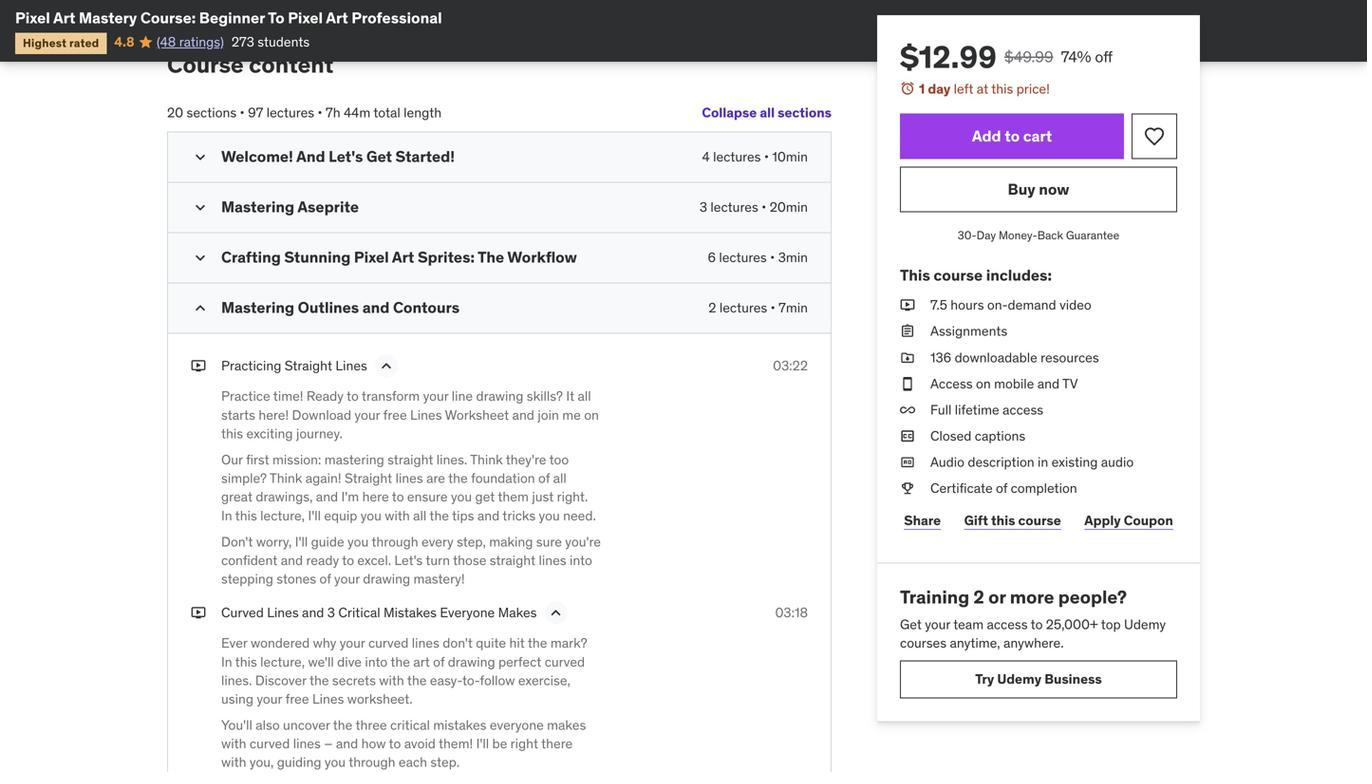 Task type: vqa. For each thing, say whether or not it's contained in the screenshot.


Task type: describe. For each thing, give the bounding box(es) containing it.
7h 44m
[[326, 104, 371, 121]]

20
[[167, 104, 183, 121]]

lecture, inside the ever wondered why your curved lines don't quite hit the mark? in this lecture, we'll dive into the art of drawing perfect curved lines. discover the secrets with the easy-to-follow exercise, using your free lines worksheet. you'll also uncover the three critical mistakes everyone makes with curved lines – and how to avoid them! i'll be right there with you, guiding you through each step.
[[260, 653, 305, 670]]

0 horizontal spatial art
[[53, 8, 76, 28]]

2 sections from the left
[[187, 104, 237, 121]]

lectures right "97" at the top
[[267, 104, 315, 121]]

lines down the sure
[[539, 552, 567, 569]]

mark?
[[551, 635, 588, 652]]

and up stones
[[281, 552, 303, 569]]

xsmall image for 136
[[901, 348, 916, 367]]

lines inside practice time! ready to transform your line drawing skills? it all starts here! download your free lines worksheet and join me on this exciting journey. our first mission: mastering straight lines. think they're too simple? think again! straight lines are the foundation of all great drawings, and i'm here to ensure you get them just right. in this lecture, i'll equip you with all the tips and tricks you need. don't worry, i'll guide you through every step, making sure you're confident and ready to excel. let's turn those straight lines into stepping stones of your drawing mastery!
[[410, 406, 442, 423]]

7min
[[779, 299, 808, 317]]

2 horizontal spatial curved
[[545, 653, 585, 670]]

xsmall image for audio
[[901, 453, 916, 472]]

our
[[221, 451, 243, 468]]

sure
[[537, 533, 562, 550]]

0 horizontal spatial 2
[[709, 299, 717, 317]]

ready
[[307, 388, 344, 405]]

this right at
[[992, 80, 1014, 97]]

2 horizontal spatial pixel
[[354, 248, 389, 267]]

and down get
[[478, 507, 500, 524]]

ever wondered why your curved lines don't quite hit the mark? in this lecture, we'll dive into the art of drawing perfect curved lines. discover the secrets with the easy-to-follow exercise, using your free lines worksheet. you'll also uncover the three critical mistakes everyone makes with curved lines – and how to avoid them! i'll be right there with you, guiding you through each step.
[[221, 635, 588, 771]]

and down again!
[[316, 488, 338, 506]]

drawings,
[[256, 488, 313, 506]]

lines inside the ever wondered why your curved lines don't quite hit the mark? in this lecture, we'll dive into the art of drawing perfect curved lines. discover the secrets with the easy-to-follow exercise, using your free lines worksheet. you'll also uncover the three critical mistakes everyone makes with curved lines – and how to avoid them! i'll be right there with you, guiding you through each step.
[[312, 691, 344, 708]]

simple?
[[221, 470, 267, 487]]

6 lectures • 3min
[[708, 249, 808, 266]]

access inside the training 2 or more people? get your team access to 25,000+ top udemy courses anytime, anywhere.
[[987, 616, 1028, 633]]

captions
[[975, 428, 1026, 445]]

• left 7h 44m
[[318, 104, 323, 121]]

0 horizontal spatial pixel
[[15, 8, 50, 28]]

0 vertical spatial curved
[[369, 635, 409, 652]]

to inside button
[[1005, 126, 1020, 146]]

completion
[[1011, 480, 1078, 497]]

your down transform
[[355, 406, 380, 423]]

–
[[324, 735, 333, 752]]

the down art
[[407, 672, 427, 689]]

to right "ready"
[[342, 552, 354, 569]]

ensure
[[407, 488, 448, 506]]

all down too at bottom left
[[553, 470, 567, 487]]

try
[[976, 671, 995, 688]]

mastery
[[79, 8, 137, 28]]

all right it
[[578, 388, 591, 405]]

exercise,
[[519, 672, 571, 689]]

4 lectures • 10min
[[702, 148, 808, 165]]

in inside the ever wondered why your curved lines don't quite hit the mark? in this lecture, we'll dive into the art of drawing perfect curved lines. discover the secrets with the easy-to-follow exercise, using your free lines worksheet. you'll also uncover the three critical mistakes everyone makes with curved lines – and how to avoid them! i'll be right there with you, guiding you through each step.
[[221, 653, 232, 670]]

0 vertical spatial drawing
[[476, 388, 524, 405]]

highest rated
[[23, 36, 99, 50]]

download
[[292, 406, 352, 423]]

foundation
[[471, 470, 535, 487]]

course content
[[167, 50, 334, 79]]

into inside practice time! ready to transform your line drawing skills? it all starts here! download your free lines worksheet and join me on this exciting journey. our first mission: mastering straight lines. think they're too simple? think again! straight lines are the foundation of all great drawings, and i'm here to ensure you get them just right. in this lecture, i'll equip you with all the tips and tricks you need. don't worry, i'll guide you through every step, making sure you're confident and ready to excel. let's turn those straight lines into stepping stones of your drawing mastery!
[[570, 552, 593, 569]]

mastering for mastering outlines and contours
[[221, 298, 295, 317]]

• left "97" at the top
[[240, 104, 245, 121]]

136
[[931, 349, 952, 366]]

20 sections • 97 lectures • 7h 44m total length
[[167, 104, 442, 121]]

lectures for contours
[[720, 299, 768, 317]]

curved lines and 3 critical mistakes everyone makes
[[221, 604, 537, 621]]

0 horizontal spatial straight
[[388, 451, 434, 468]]

apply coupon button
[[1081, 502, 1178, 540]]

your up dive
[[340, 635, 365, 652]]

those
[[453, 552, 487, 569]]

1
[[920, 80, 926, 97]]

aseprite
[[298, 197, 359, 217]]

perfect
[[499, 653, 542, 670]]

of down description
[[997, 480, 1008, 497]]

through inside the ever wondered why your curved lines don't quite hit the mark? in this lecture, we'll dive into the art of drawing perfect curved lines. discover the secrets with the easy-to-follow exercise, using your free lines worksheet. you'll also uncover the three critical mistakes everyone makes with curved lines – and how to avoid them! i'll be right there with you, guiding you through each step.
[[349, 754, 396, 771]]

0 horizontal spatial udemy
[[998, 671, 1042, 688]]

resources
[[1041, 349, 1100, 366]]

1 vertical spatial 3
[[328, 604, 335, 621]]

straight inside practice time! ready to transform your line drawing skills? it all starts here! download your free lines worksheet and join me on this exciting journey. our first mission: mastering straight lines. think they're too simple? think again! straight lines are the foundation of all great drawings, and i'm here to ensure you get them just right. in this lecture, i'll equip you with all the tips and tricks you need. don't worry, i'll guide you through every step, making sure you're confident and ready to excel. let's turn those straight lines into stepping stones of your drawing mastery!
[[345, 470, 393, 487]]

we'll
[[308, 653, 334, 670]]

you inside the ever wondered why your curved lines don't quite hit the mark? in this lecture, we'll dive into the art of drawing perfect curved lines. discover the secrets with the easy-to-follow exercise, using your free lines worksheet. you'll also uncover the three critical mistakes everyone makes with curved lines – and how to avoid them! i'll be right there with you, guiding you through each step.
[[325, 754, 346, 771]]

art
[[414, 653, 430, 670]]

ever
[[221, 635, 248, 652]]

worry,
[[256, 533, 292, 550]]

lines up art
[[412, 635, 440, 652]]

wondered
[[251, 635, 310, 652]]

gift this course link
[[961, 502, 1066, 540]]

xsmall image for full
[[901, 401, 916, 419]]

lines up ready
[[336, 357, 367, 374]]

2 inside the training 2 or more people? get your team access to 25,000+ top udemy courses anytime, anywhere.
[[974, 585, 985, 608]]

add
[[973, 126, 1002, 146]]

your down discover
[[257, 691, 282, 708]]

the
[[478, 248, 505, 267]]

buy now
[[1008, 180, 1070, 199]]

everyone
[[490, 717, 544, 734]]

share
[[905, 512, 942, 529]]

1 horizontal spatial 3
[[700, 199, 708, 216]]

in inside practice time! ready to transform your line drawing skills? it all starts here! download your free lines worksheet and join me on this exciting journey. our first mission: mastering straight lines. think they're too simple? think again! straight lines are the foundation of all great drawings, and i'm here to ensure you get them just right. in this lecture, i'll equip you with all the tips and tricks you need. don't worry, i'll guide you through every step, making sure you're confident and ready to excel. let's turn those straight lines into stepping stones of your drawing mastery!
[[221, 507, 232, 524]]

7.5
[[931, 296, 948, 314]]

more
[[1010, 585, 1055, 608]]

again!
[[306, 470, 342, 487]]

of inside the ever wondered why your curved lines don't quite hit the mark? in this lecture, we'll dive into the art of drawing perfect curved lines. discover the secrets with the easy-to-follow exercise, using your free lines worksheet. you'll also uncover the three critical mistakes everyone makes with curved lines – and how to avoid them! i'll be right there with you, guiding you through each step.
[[433, 653, 445, 670]]

lines down uncover
[[293, 735, 321, 752]]

and
[[297, 147, 325, 166]]

1 vertical spatial straight
[[490, 552, 536, 569]]

guiding
[[277, 754, 322, 771]]

share button
[[901, 502, 946, 540]]

the left art
[[391, 653, 410, 670]]

0 vertical spatial i'll
[[308, 507, 321, 524]]

total
[[374, 104, 401, 121]]

lines up wondered
[[267, 604, 299, 621]]

you down here
[[361, 507, 382, 524]]

03:18
[[776, 604, 808, 621]]

welcome! and let's get started!
[[221, 147, 455, 166]]

access
[[931, 375, 973, 392]]

step.
[[431, 754, 460, 771]]

3min
[[779, 249, 808, 266]]

right.
[[557, 488, 588, 506]]

2 horizontal spatial art
[[392, 248, 415, 267]]

sections inside dropdown button
[[778, 104, 832, 121]]

need.
[[563, 507, 596, 524]]

xsmall image for closed
[[901, 427, 916, 446]]

me
[[563, 406, 581, 423]]

three
[[356, 717, 387, 734]]

with down you'll
[[221, 735, 247, 752]]

turn
[[426, 552, 450, 569]]

0 horizontal spatial think
[[270, 470, 302, 487]]

(48 ratings)
[[157, 33, 224, 50]]

this down great
[[235, 507, 257, 524]]

2 lectures • 7min
[[709, 299, 808, 317]]

description
[[968, 454, 1035, 471]]

xsmall image for 7.5
[[901, 296, 916, 315]]

mobile
[[995, 375, 1035, 392]]

skills?
[[527, 388, 563, 405]]

alarm image
[[901, 81, 916, 96]]

0 horizontal spatial straight
[[285, 357, 332, 374]]

lecture, inside practice time! ready to transform your line drawing skills? it all starts here! download your free lines worksheet and join me on this exciting journey. our first mission: mastering straight lines. think they're too simple? think again! straight lines are the foundation of all great drawings, and i'm here to ensure you get them just right. in this lecture, i'll equip you with all the tips and tricks you need. don't worry, i'll guide you through every step, making sure you're confident and ready to excel. let's turn those straight lines into stepping stones of your drawing mastery!
[[260, 507, 305, 524]]

free inside the ever wondered why your curved lines don't quite hit the mark? in this lecture, we'll dive into the art of drawing perfect curved lines. discover the secrets with the easy-to-follow exercise, using your free lines worksheet. you'll also uncover the three critical mistakes everyone makes with curved lines – and how to avoid them! i'll be right there with you, guiding you through each step.
[[286, 691, 309, 708]]

the left 'three'
[[333, 717, 353, 734]]

too
[[550, 451, 569, 468]]

existing
[[1052, 454, 1099, 471]]

all down ensure
[[413, 507, 427, 524]]

• for mastering aseprite
[[762, 199, 767, 216]]

and left tv
[[1038, 375, 1060, 392]]

avoid
[[404, 735, 436, 752]]

at
[[977, 80, 989, 97]]

lines. inside practice time! ready to transform your line drawing skills? it all starts here! download your free lines worksheet and join me on this exciting journey. our first mission: mastering straight lines. think they're too simple? think again! straight lines are the foundation of all great drawings, and i'm here to ensure you get them just right. in this lecture, i'll equip you with all the tips and tricks you need. don't worry, i'll guide you through every step, making sure you're confident and ready to excel. let's turn those straight lines into stepping stones of your drawing mastery!
[[437, 451, 468, 468]]

1 horizontal spatial pixel
[[288, 8, 323, 28]]

using
[[221, 691, 254, 708]]

xsmall image left curved
[[191, 604, 206, 622]]

demand
[[1008, 296, 1057, 314]]

lectures for art
[[719, 249, 767, 266]]

your down "ready"
[[334, 571, 360, 588]]

of down "ready"
[[320, 571, 331, 588]]

the right are
[[448, 470, 468, 487]]

273 students
[[232, 33, 310, 50]]

xsmall image for certificate of completion
[[901, 479, 916, 498]]

collapse
[[702, 104, 757, 121]]

confident
[[221, 552, 278, 569]]

course
[[167, 50, 244, 79]]

of up just
[[539, 470, 550, 487]]

ratings)
[[179, 33, 224, 50]]

video
[[1060, 296, 1092, 314]]

stones
[[277, 571, 316, 588]]

and right outlines
[[363, 298, 390, 317]]

excel.
[[358, 552, 391, 569]]

on inside practice time! ready to transform your line drawing skills? it all starts here! download your free lines worksheet and join me on this exciting journey. our first mission: mastering straight lines. think they're too simple? think again! straight lines are the foundation of all great drawings, and i'm here to ensure you get them just right. in this lecture, i'll equip you with all the tips and tricks you need. don't worry, i'll guide you through every step, making sure you're confident and ready to excel. let's turn those straight lines into stepping stones of your drawing mastery!
[[584, 406, 599, 423]]



Task type: locate. For each thing, give the bounding box(es) containing it.
of right art
[[433, 653, 445, 670]]

this right gift
[[992, 512, 1016, 529]]

hours
[[951, 296, 985, 314]]

lecture, down drawings,
[[260, 507, 305, 524]]

this course includes:
[[901, 265, 1053, 285]]

2 vertical spatial i'll
[[476, 735, 489, 752]]

1 vertical spatial udemy
[[998, 671, 1042, 688]]

$12.99 $49.99 74% off
[[901, 38, 1113, 76]]

buy
[[1008, 180, 1036, 199]]

to
[[1005, 126, 1020, 146], [347, 388, 359, 405], [392, 488, 404, 506], [342, 552, 354, 569], [1031, 616, 1043, 633], [389, 735, 401, 752]]

you up tips
[[451, 488, 472, 506]]

with down here
[[385, 507, 410, 524]]

the down ensure
[[430, 507, 449, 524]]

0 horizontal spatial course
[[934, 265, 983, 285]]

this inside gift this course link
[[992, 512, 1016, 529]]

2 vertical spatial curved
[[250, 735, 290, 752]]

left
[[954, 80, 974, 97]]

1 vertical spatial think
[[270, 470, 302, 487]]

1 vertical spatial hide lecture description image
[[547, 604, 566, 623]]

lines. up are
[[437, 451, 468, 468]]

guarantee
[[1067, 228, 1120, 243]]

audio
[[931, 454, 965, 471]]

1 horizontal spatial get
[[901, 616, 922, 633]]

business
[[1045, 671, 1103, 688]]

1 horizontal spatial lines.
[[437, 451, 468, 468]]

mistakes
[[433, 717, 487, 734]]

• for crafting stunning pixel art sprites: the workflow
[[771, 249, 775, 266]]

to right here
[[392, 488, 404, 506]]

xsmall image left audio
[[901, 453, 916, 472]]

all inside dropdown button
[[760, 104, 775, 121]]

xsmall image down this
[[901, 296, 916, 315]]

lines down secrets in the bottom of the page
[[312, 691, 344, 708]]

(48
[[157, 33, 176, 50]]

1 horizontal spatial free
[[383, 406, 407, 423]]

2 lecture, from the top
[[260, 653, 305, 670]]

1 vertical spatial let's
[[395, 552, 423, 569]]

and inside the ever wondered why your curved lines don't quite hit the mark? in this lecture, we'll dive into the art of drawing perfect curved lines. discover the secrets with the easy-to-follow exercise, using your free lines worksheet. you'll also uncover the three critical mistakes everyone makes with curved lines – and how to avoid them! i'll be right there with you, guiding you through each step.
[[336, 735, 358, 752]]

1 vertical spatial lines.
[[221, 672, 252, 689]]

let's left turn
[[395, 552, 423, 569]]

curved
[[369, 635, 409, 652], [545, 653, 585, 670], [250, 735, 290, 752]]

first
[[246, 451, 269, 468]]

to inside the ever wondered why your curved lines don't quite hit the mark? in this lecture, we'll dive into the art of drawing perfect curved lines. discover the secrets with the easy-to-follow exercise, using your free lines worksheet. you'll also uncover the three critical mistakes everyone makes with curved lines – and how to avoid them! i'll be right there with you, guiding you through each step.
[[389, 735, 401, 752]]

1 day left at this price!
[[920, 80, 1050, 97]]

with up worksheet.
[[379, 672, 404, 689]]

small image for mastering
[[191, 299, 210, 318]]

1 horizontal spatial art
[[326, 8, 348, 28]]

1 horizontal spatial hide lecture description image
[[547, 604, 566, 623]]

2 vertical spatial drawing
[[448, 653, 495, 670]]

straight
[[285, 357, 332, 374], [345, 470, 393, 487]]

you down –
[[325, 754, 346, 771]]

makes
[[498, 604, 537, 621]]

xsmall image
[[901, 322, 916, 341], [901, 375, 916, 393], [901, 479, 916, 498], [191, 604, 206, 622]]

mastering down welcome!
[[221, 197, 295, 217]]

course
[[934, 265, 983, 285], [1019, 512, 1062, 529]]

your up courses
[[925, 616, 951, 633]]

straight up here
[[345, 470, 393, 487]]

audio
[[1102, 454, 1134, 471]]

worksheet
[[445, 406, 509, 423]]

access down mobile
[[1003, 401, 1044, 418]]

1 mastering from the top
[[221, 197, 295, 217]]

1 vertical spatial drawing
[[363, 571, 411, 588]]

lectures right 6
[[719, 249, 767, 266]]

0 horizontal spatial get
[[367, 147, 392, 166]]

in down great
[[221, 507, 232, 524]]

lecture,
[[260, 507, 305, 524], [260, 653, 305, 670]]

equip
[[324, 507, 358, 524]]

0 horizontal spatial hide lecture description image
[[377, 357, 396, 376]]

line
[[452, 388, 473, 405]]

small image
[[191, 198, 210, 217], [191, 249, 210, 268]]

0 horizontal spatial into
[[365, 653, 388, 670]]

i'll left the be
[[476, 735, 489, 752]]

step,
[[457, 533, 486, 550]]

free inside practice time! ready to transform your line drawing skills? it all starts here! download your free lines worksheet and join me on this exciting journey. our first mission: mastering straight lines. think they're too simple? think again! straight lines are the foundation of all great drawings, and i'm here to ensure you get them just right. in this lecture, i'll equip you with all the tips and tricks you need. don't worry, i'll guide you through every step, making sure you're confident and ready to excel. let's turn those straight lines into stepping stones of your drawing mastery!
[[383, 406, 407, 423]]

to left cart
[[1005, 126, 1020, 146]]

pixel art mastery course: beginner to pixel art professional
[[15, 8, 442, 28]]

udemy inside the training 2 or more people? get your team access to 25,000+ top udemy courses anytime, anywhere.
[[1125, 616, 1167, 633]]

0 vertical spatial into
[[570, 552, 593, 569]]

collapse all sections button
[[702, 94, 832, 132]]

try udemy business
[[976, 671, 1103, 688]]

0 horizontal spatial sections
[[187, 104, 237, 121]]

1 vertical spatial access
[[987, 616, 1028, 633]]

xsmall image left the practicing
[[191, 357, 206, 376]]

• left 10min
[[765, 148, 769, 165]]

mastering
[[221, 197, 295, 217], [221, 298, 295, 317]]

1 vertical spatial into
[[365, 653, 388, 670]]

2 left or
[[974, 585, 985, 608]]

0 vertical spatial lecture,
[[260, 507, 305, 524]]

here
[[362, 488, 389, 506]]

0 horizontal spatial on
[[584, 406, 599, 423]]

0 vertical spatial let's
[[329, 147, 363, 166]]

here!
[[259, 406, 289, 423]]

lectures down 4 lectures • 10min
[[711, 199, 759, 216]]

1 vertical spatial through
[[349, 754, 396, 771]]

journey.
[[296, 425, 343, 442]]

wishlist image
[[1144, 125, 1167, 148]]

all right collapse
[[760, 104, 775, 121]]

with left you,
[[221, 754, 247, 771]]

1 horizontal spatial think
[[470, 451, 503, 468]]

0 vertical spatial in
[[221, 507, 232, 524]]

and left join on the bottom of page
[[513, 406, 535, 423]]

i'll inside the ever wondered why your curved lines don't quite hit the mark? in this lecture, we'll dive into the art of drawing perfect curved lines. discover the secrets with the easy-to-follow exercise, using your free lines worksheet. you'll also uncover the three critical mistakes everyone makes with curved lines – and how to avoid them! i'll be right there with you, guiding you through each step.
[[476, 735, 489, 752]]

get
[[475, 488, 495, 506]]

the down the we'll
[[310, 672, 329, 689]]

1 vertical spatial straight
[[345, 470, 393, 487]]

2 down 6
[[709, 299, 717, 317]]

mastering down crafting
[[221, 298, 295, 317]]

into down 'you're'
[[570, 552, 593, 569]]

on right "me"
[[584, 406, 599, 423]]

closed
[[931, 428, 972, 445]]

0 vertical spatial hide lecture description image
[[377, 357, 396, 376]]

small image for mastering
[[191, 198, 210, 217]]

1 vertical spatial free
[[286, 691, 309, 708]]

• left 7min
[[771, 299, 776, 317]]

1 vertical spatial mastering
[[221, 298, 295, 317]]

0 horizontal spatial lines.
[[221, 672, 252, 689]]

mastering outlines and contours
[[221, 298, 460, 317]]

every
[[422, 533, 454, 550]]

uncover
[[283, 717, 330, 734]]

0 vertical spatial course
[[934, 265, 983, 285]]

1 horizontal spatial 2
[[974, 585, 985, 608]]

off
[[1096, 47, 1113, 66]]

assignments
[[931, 323, 1008, 340]]

mission:
[[273, 451, 321, 468]]

join
[[538, 406, 559, 423]]

0 vertical spatial think
[[470, 451, 503, 468]]

1 vertical spatial curved
[[545, 653, 585, 670]]

1 vertical spatial in
[[221, 653, 232, 670]]

in
[[221, 507, 232, 524], [221, 653, 232, 670]]

small image for welcome!
[[191, 148, 210, 167]]

0 vertical spatial straight
[[285, 357, 332, 374]]

0 vertical spatial free
[[383, 406, 407, 423]]

contours
[[393, 298, 460, 317]]

curved down also
[[250, 735, 290, 752]]

mastering aseprite
[[221, 197, 359, 217]]

0 vertical spatial small image
[[191, 148, 210, 167]]

drawing down the excel.
[[363, 571, 411, 588]]

hide lecture description image up transform
[[377, 357, 396, 376]]

full
[[931, 401, 952, 418]]

straight down making
[[490, 552, 536, 569]]

lectures for get
[[713, 148, 761, 165]]

them!
[[439, 735, 473, 752]]

course down "completion"
[[1019, 512, 1062, 529]]

the right hit
[[528, 635, 548, 652]]

1 vertical spatial lecture,
[[260, 653, 305, 670]]

into inside the ever wondered why your curved lines don't quite hit the mark? in this lecture, we'll dive into the art of drawing perfect curved lines. discover the secrets with the easy-to-follow exercise, using your free lines worksheet. you'll also uncover the three critical mistakes everyone makes with curved lines – and how to avoid them! i'll be right there with you, guiding you through each step.
[[365, 653, 388, 670]]

pixel right to
[[288, 8, 323, 28]]

i'm
[[342, 488, 359, 506]]

1 horizontal spatial course
[[1019, 512, 1062, 529]]

on-
[[988, 296, 1008, 314]]

everyone
[[440, 604, 495, 621]]

and up why
[[302, 604, 324, 621]]

to right how on the bottom left
[[389, 735, 401, 752]]

1 vertical spatial small image
[[191, 299, 210, 318]]

you up the excel.
[[348, 533, 369, 550]]

udemy
[[1125, 616, 1167, 633], [998, 671, 1042, 688]]

udemy right top
[[1125, 616, 1167, 633]]

top
[[1102, 616, 1122, 633]]

day
[[977, 228, 997, 243]]

0 horizontal spatial curved
[[250, 735, 290, 752]]

and
[[363, 298, 390, 317], [1038, 375, 1060, 392], [513, 406, 535, 423], [316, 488, 338, 506], [478, 507, 500, 524], [281, 552, 303, 569], [302, 604, 324, 621], [336, 735, 358, 752]]

xsmall image up share
[[901, 479, 916, 498]]

1 small image from the top
[[191, 198, 210, 217]]

xsmall image for access on mobile and tv
[[901, 375, 916, 393]]

in down ever
[[221, 653, 232, 670]]

lifetime
[[955, 401, 1000, 418]]

xsmall image left access
[[901, 375, 916, 393]]

be
[[493, 735, 508, 752]]

0 vertical spatial access
[[1003, 401, 1044, 418]]

3 left the critical
[[328, 604, 335, 621]]

to
[[268, 8, 285, 28]]

1 vertical spatial get
[[901, 616, 922, 633]]

this
[[992, 80, 1014, 97], [221, 425, 243, 442], [235, 507, 257, 524], [992, 512, 1016, 529], [235, 653, 257, 670]]

i'll left guide
[[295, 533, 308, 550]]

lectures left 7min
[[720, 299, 768, 317]]

this down ever
[[235, 653, 257, 670]]

rated
[[69, 36, 99, 50]]

0 horizontal spatial let's
[[329, 147, 363, 166]]

secrets
[[332, 672, 376, 689]]

2 in from the top
[[221, 653, 232, 670]]

0 vertical spatial small image
[[191, 198, 210, 217]]

art left professional
[[326, 8, 348, 28]]

think up drawings,
[[270, 470, 302, 487]]

1 lecture, from the top
[[260, 507, 305, 524]]

access on mobile and tv
[[931, 375, 1079, 392]]

straight up ready
[[285, 357, 332, 374]]

0 vertical spatial 3
[[700, 199, 708, 216]]

your inside the training 2 or more people? get your team access to 25,000+ top udemy courses anytime, anywhere.
[[925, 616, 951, 633]]

sections right 20 on the left top of the page
[[187, 104, 237, 121]]

straight up are
[[388, 451, 434, 468]]

to inside the training 2 or more people? get your team access to 25,000+ top udemy courses anytime, anywhere.
[[1031, 616, 1043, 633]]

free down transform
[[383, 406, 407, 423]]

gift
[[965, 512, 989, 529]]

lines up ensure
[[396, 470, 423, 487]]

1 horizontal spatial curved
[[369, 635, 409, 652]]

this inside the ever wondered why your curved lines don't quite hit the mark? in this lecture, we'll dive into the art of drawing perfect curved lines. discover the secrets with the easy-to-follow exercise, using your free lines worksheet. you'll also uncover the three critical mistakes everyone makes with curved lines – and how to avoid them! i'll be right there with you, guiding you through each step.
[[235, 653, 257, 670]]

anytime,
[[950, 635, 1001, 652]]

drawing
[[476, 388, 524, 405], [363, 571, 411, 588], [448, 653, 495, 670]]

started!
[[396, 147, 455, 166]]

0 vertical spatial straight
[[388, 451, 434, 468]]

1 in from the top
[[221, 507, 232, 524]]

0 vertical spatial lines.
[[437, 451, 468, 468]]

stunning
[[284, 248, 351, 267]]

drawing inside the ever wondered why your curved lines don't quite hit the mark? in this lecture, we'll dive into the art of drawing perfect curved lines. discover the secrets with the easy-to-follow exercise, using your free lines worksheet. you'll also uncover the three critical mistakes everyone makes with curved lines – and how to avoid them! i'll be right there with you, guiding you through each step.
[[448, 653, 495, 670]]

2 small image from the top
[[191, 249, 210, 268]]

lines. inside the ever wondered why your curved lines don't quite hit the mark? in this lecture, we'll dive into the art of drawing perfect curved lines. discover the secrets with the easy-to-follow exercise, using your free lines worksheet. you'll also uncover the three critical mistakes everyone makes with curved lines – and how to avoid them! i'll be right there with you, guiding you through each step.
[[221, 672, 252, 689]]

the
[[448, 470, 468, 487], [430, 507, 449, 524], [528, 635, 548, 652], [391, 653, 410, 670], [310, 672, 329, 689], [407, 672, 427, 689], [333, 717, 353, 734]]

you're
[[565, 533, 601, 550]]

0 horizontal spatial free
[[286, 691, 309, 708]]

hide lecture description image for practicing straight lines
[[377, 357, 396, 376]]

hide lecture description image for curved lines and 3 critical mistakes everyone makes
[[547, 604, 566, 623]]

welcome!
[[221, 147, 293, 166]]

1 horizontal spatial straight
[[490, 552, 536, 569]]

get up courses
[[901, 616, 922, 633]]

let's inside practice time! ready to transform your line drawing skills? it all starts here! download your free lines worksheet and join me on this exciting journey. our first mission: mastering straight lines. think they're too simple? think again! straight lines are the foundation of all great drawings, and i'm here to ensure you get them just right. in this lecture, i'll equip you with all the tips and tricks you need. don't worry, i'll guide you through every step, making sure you're confident and ready to excel. let's turn those straight lines into stepping stones of your drawing mastery!
[[395, 552, 423, 569]]

art
[[53, 8, 76, 28], [326, 8, 348, 28], [392, 248, 415, 267]]

course up hours
[[934, 265, 983, 285]]

get down total
[[367, 147, 392, 166]]

1 vertical spatial course
[[1019, 512, 1062, 529]]

on up full lifetime access
[[977, 375, 991, 392]]

curved down curved lines and 3 critical mistakes everyone makes
[[369, 635, 409, 652]]

it
[[566, 388, 575, 405]]

1 horizontal spatial udemy
[[1125, 616, 1167, 633]]

0 horizontal spatial 3
[[328, 604, 335, 621]]

1 horizontal spatial let's
[[395, 552, 423, 569]]

0 vertical spatial get
[[367, 147, 392, 166]]

xsmall image left 136
[[901, 348, 916, 367]]

1 small image from the top
[[191, 148, 210, 167]]

crafting
[[221, 248, 281, 267]]

1 horizontal spatial on
[[977, 375, 991, 392]]

your left line
[[423, 388, 449, 405]]

2 small image from the top
[[191, 299, 210, 318]]

through
[[372, 533, 419, 550], [349, 754, 396, 771]]

with inside practice time! ready to transform your line drawing skills? it all starts here! download your free lines worksheet and join me on this exciting journey. our first mission: mastering straight lines. think they're too simple? think again! straight lines are the foundation of all great drawings, and i'm here to ensure you get them just right. in this lecture, i'll equip you with all the tips and tricks you need. don't worry, i'll guide you through every step, making sure you're confident and ready to excel. let's turn those straight lines into stepping stones of your drawing mastery!
[[385, 507, 410, 524]]

drawing up to-
[[448, 653, 495, 670]]

follow
[[480, 672, 515, 689]]

xsmall image left full
[[901, 401, 916, 419]]

guide
[[311, 533, 345, 550]]

• for welcome! and let's get started!
[[765, 148, 769, 165]]

through down how on the bottom left
[[349, 754, 396, 771]]

10min
[[773, 148, 808, 165]]

apply coupon
[[1085, 512, 1174, 529]]

exciting
[[246, 425, 293, 442]]

beginner
[[199, 8, 265, 28]]

sections up 10min
[[778, 104, 832, 121]]

free down discover
[[286, 691, 309, 708]]

this down the starts
[[221, 425, 243, 442]]

0 vertical spatial on
[[977, 375, 991, 392]]

worksheet.
[[347, 691, 413, 708]]

or
[[989, 585, 1006, 608]]

• for mastering outlines and contours
[[771, 299, 776, 317]]

through inside practice time! ready to transform your line drawing skills? it all starts here! download your free lines worksheet and join me on this exciting journey. our first mission: mastering straight lines. think they're too simple? think again! straight lines are the foundation of all great drawings, and i'm here to ensure you get them just right. in this lecture, i'll equip you with all the tips and tricks you need. don't worry, i'll guide you through every step, making sure you're confident and ready to excel. let's turn those straight lines into stepping stones of your drawing mastery!
[[372, 533, 419, 550]]

are
[[427, 470, 446, 487]]

people?
[[1059, 585, 1128, 608]]

xsmall image
[[901, 296, 916, 315], [901, 348, 916, 367], [191, 357, 206, 376], [901, 401, 916, 419], [901, 427, 916, 446], [901, 453, 916, 472]]

to right ready
[[347, 388, 359, 405]]

• left '20min'
[[762, 199, 767, 216]]

0 vertical spatial 2
[[709, 299, 717, 317]]

xsmall image for assignments
[[901, 322, 916, 341]]

access down or
[[987, 616, 1028, 633]]

hide lecture description image
[[377, 357, 396, 376], [547, 604, 566, 623]]

small image for crafting
[[191, 249, 210, 268]]

get inside the training 2 or more people? get your team access to 25,000+ top udemy courses anytime, anywhere.
[[901, 616, 922, 633]]

2 mastering from the top
[[221, 298, 295, 317]]

1 vertical spatial 2
[[974, 585, 985, 608]]

tips
[[452, 507, 474, 524]]

mastering for mastering aseprite
[[221, 197, 295, 217]]

to up the anywhere. at the right of page
[[1031, 616, 1043, 633]]

this
[[901, 265, 931, 285]]

1 vertical spatial small image
[[191, 249, 210, 268]]

small image
[[191, 148, 210, 167], [191, 299, 210, 318]]

ready
[[306, 552, 339, 569]]

1 sections from the left
[[778, 104, 832, 121]]

1 vertical spatial on
[[584, 406, 599, 423]]

1 horizontal spatial into
[[570, 552, 593, 569]]

0 vertical spatial udemy
[[1125, 616, 1167, 633]]

1 horizontal spatial straight
[[345, 470, 393, 487]]

audio description in existing audio
[[931, 454, 1134, 471]]

course:
[[140, 8, 196, 28]]

1 vertical spatial i'll
[[295, 533, 308, 550]]

1 horizontal spatial sections
[[778, 104, 832, 121]]

you down just
[[539, 507, 560, 524]]

lines down transform
[[410, 406, 442, 423]]

0 vertical spatial mastering
[[221, 197, 295, 217]]

• left 3min
[[771, 249, 775, 266]]

hide lecture description image up the mark? at the left of page
[[547, 604, 566, 623]]

lecture, up discover
[[260, 653, 305, 670]]

0 vertical spatial through
[[372, 533, 419, 550]]



